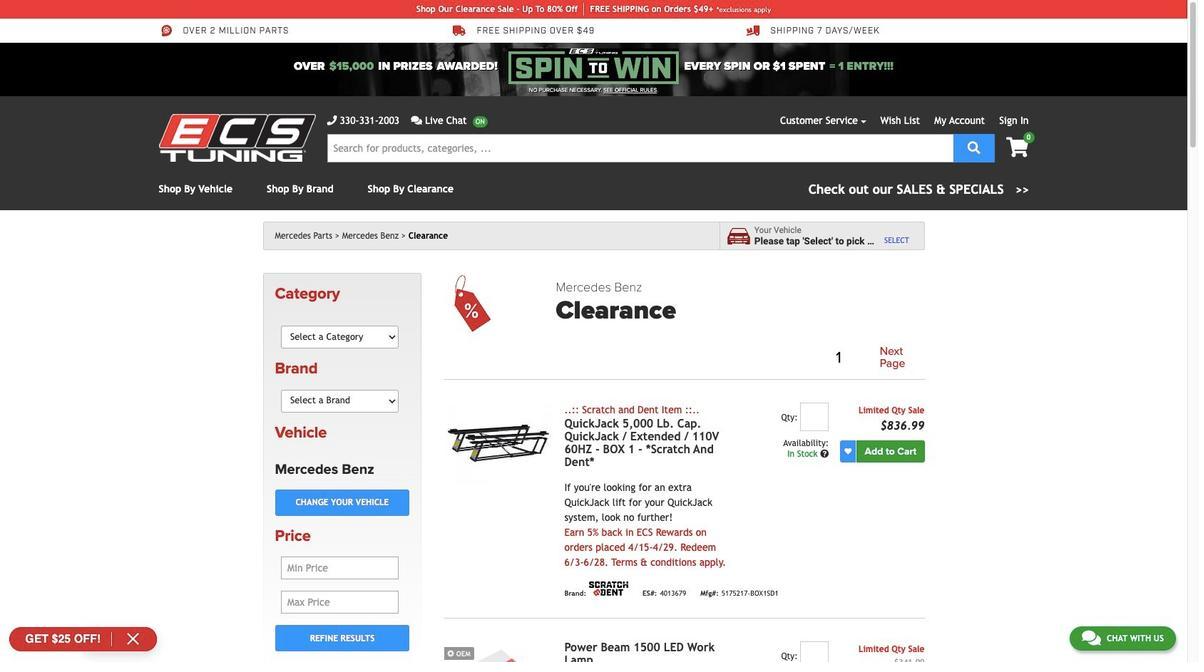 Task type: describe. For each thing, give the bounding box(es) containing it.
Min Price number field
[[281, 557, 399, 580]]

phone image
[[327, 116, 337, 126]]

comments image
[[411, 116, 422, 126]]

shopping cart image
[[1006, 138, 1029, 158]]

ecs tuning 'spin to win' contest logo image
[[509, 48, 679, 84]]

scratch & dent - corporate logo image
[[589, 582, 628, 596]]

Search text field
[[327, 134, 953, 163]]

Max Price number field
[[281, 591, 399, 614]]

question circle image
[[820, 450, 829, 458]]



Task type: vqa. For each thing, say whether or not it's contained in the screenshot.
ES#2953943 - 005981sch01aKT - Schwaben European Hand Tool Starter Kit - Quality hand tools to get you started on your European adventure - Schwaben - Audi BMW Volkswagen Mercedes Benz MINI Porsche image
no



Task type: locate. For each thing, give the bounding box(es) containing it.
es#4013679 - 5175217-box1sd1 - quickjack 5,000 lb. cap. quickjack / extended / 110v 60hz - box 1 - *scratch and dent* - if you're looking for an extra quickjack lift for your quickjack system, look no further! - scratch & dent - audi bmw volkswagen mercedes benz mini porsche image
[[445, 403, 553, 484]]

paginated product list navigation navigation
[[556, 343, 925, 374]]

thumbnail image image
[[445, 642, 553, 663]]

ecs tuning image
[[159, 114, 316, 162]]

add to wish list image
[[845, 448, 852, 455]]

None number field
[[800, 403, 829, 431], [800, 642, 829, 663], [800, 403, 829, 431], [800, 642, 829, 663]]

search image
[[968, 141, 980, 154]]



